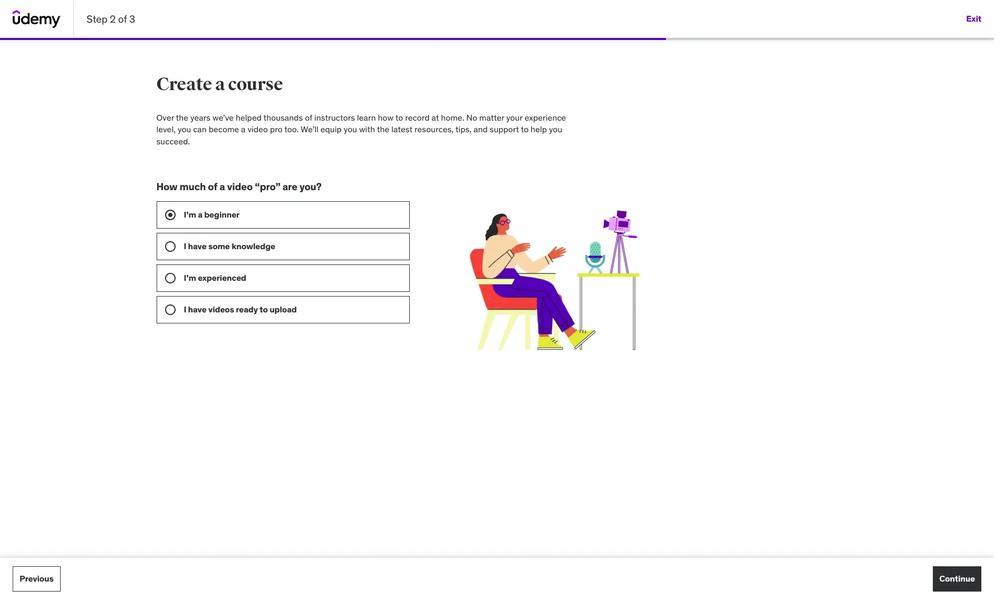 Task type: vqa. For each thing, say whether or not it's contained in the screenshot.
MICROSOFT
no



Task type: locate. For each thing, give the bounding box(es) containing it.
home.
[[441, 112, 465, 123]]

1 i from the top
[[184, 241, 186, 252]]

matter
[[479, 112, 505, 123]]

instructors
[[314, 112, 355, 123]]

1 vertical spatial of
[[305, 112, 312, 123]]

a up 'we've'
[[215, 73, 225, 95]]

0 vertical spatial have
[[188, 241, 207, 252]]

a down helped on the top left of page
[[241, 124, 246, 135]]

2 have from the top
[[188, 304, 207, 315]]

step 2 of 3 element
[[0, 38, 666, 40]]

i'm down much
[[184, 209, 196, 220]]

of right 2
[[118, 13, 127, 25]]

years
[[190, 112, 211, 123]]

much
[[180, 181, 206, 193]]

we've
[[213, 112, 234, 123]]

of right much
[[208, 181, 217, 193]]

1 i'm from the top
[[184, 209, 196, 220]]

you
[[178, 124, 191, 135], [344, 124, 357, 135], [549, 124, 563, 135]]

0 vertical spatial i
[[184, 241, 186, 252]]

a left "beginner"
[[198, 209, 203, 220]]

1 horizontal spatial the
[[377, 124, 390, 135]]

"pro"
[[255, 181, 281, 193]]

1 vertical spatial i'm
[[184, 273, 196, 283]]

ready
[[236, 304, 258, 315]]

1 vertical spatial i
[[184, 304, 186, 315]]

i left videos
[[184, 304, 186, 315]]

experience
[[525, 112, 566, 123]]

the
[[176, 112, 188, 123], [377, 124, 390, 135]]

to up latest
[[396, 112, 403, 123]]

you left can at the left top
[[178, 124, 191, 135]]

resources,
[[415, 124, 454, 135]]

0 horizontal spatial to
[[260, 304, 268, 315]]

2 horizontal spatial you
[[549, 124, 563, 135]]

no
[[467, 112, 477, 123]]

you left the with
[[344, 124, 357, 135]]

level,
[[156, 124, 176, 135]]

of
[[118, 13, 127, 25], [305, 112, 312, 123], [208, 181, 217, 193]]

0 horizontal spatial of
[[118, 13, 127, 25]]

record
[[405, 112, 430, 123]]

beginner
[[204, 209, 240, 220]]

video left "pro"
[[227, 181, 253, 193]]

2 i from the top
[[184, 304, 186, 315]]

3 you from the left
[[549, 124, 563, 135]]

1 horizontal spatial of
[[208, 181, 217, 193]]

have
[[188, 241, 207, 252], [188, 304, 207, 315]]

support
[[490, 124, 519, 135]]

1 vertical spatial the
[[377, 124, 390, 135]]

2 vertical spatial to
[[260, 304, 268, 315]]

1 have from the top
[[188, 241, 207, 252]]

i for i have some knowledge
[[184, 241, 186, 252]]

video inside over the years we've helped thousands of instructors learn how to record at home. no matter your experience level, you can become a video pro too. we'll equip you with the latest resources, tips, and support to help you succeed.
[[248, 124, 268, 135]]

pro
[[270, 124, 283, 135]]

2 vertical spatial of
[[208, 181, 217, 193]]

video down helped on the top left of page
[[248, 124, 268, 135]]

a
[[215, 73, 225, 95], [241, 124, 246, 135], [220, 181, 225, 193], [198, 209, 203, 220]]

helped
[[236, 112, 262, 123]]

to right the ready
[[260, 304, 268, 315]]

over
[[156, 112, 174, 123]]

of up we'll
[[305, 112, 312, 123]]

a inside over the years we've helped thousands of instructors learn how to record at home. no matter your experience level, you can become a video pro too. we'll equip you with the latest resources, tips, and support to help you succeed.
[[241, 124, 246, 135]]

exit
[[967, 13, 982, 24]]

i'm
[[184, 209, 196, 220], [184, 273, 196, 283]]

1 horizontal spatial to
[[396, 112, 403, 123]]

i have some knowledge
[[184, 241, 275, 252]]

2 horizontal spatial to
[[521, 124, 529, 135]]

0 horizontal spatial the
[[176, 112, 188, 123]]

0 vertical spatial video
[[248, 124, 268, 135]]

succeed.
[[156, 136, 190, 147]]

i'm left experienced
[[184, 273, 196, 283]]

the right over
[[176, 112, 188, 123]]

0 horizontal spatial you
[[178, 124, 191, 135]]

previous button
[[13, 567, 61, 593]]

0 vertical spatial of
[[118, 13, 127, 25]]

you down experience
[[549, 124, 563, 135]]

of for step 2 of 3
[[118, 13, 127, 25]]

2 i'm from the top
[[184, 273, 196, 283]]

can
[[193, 124, 207, 135]]

you?
[[300, 181, 322, 193]]

i
[[184, 241, 186, 252], [184, 304, 186, 315]]

i left 'some'
[[184, 241, 186, 252]]

knowledge
[[232, 241, 275, 252]]

2 horizontal spatial of
[[305, 112, 312, 123]]

1 vertical spatial have
[[188, 304, 207, 315]]

to left help
[[521, 124, 529, 135]]

0 vertical spatial i'm
[[184, 209, 196, 220]]

the down how
[[377, 124, 390, 135]]

1 you from the left
[[178, 124, 191, 135]]

video
[[248, 124, 268, 135], [227, 181, 253, 193]]

have left 'some'
[[188, 241, 207, 252]]

upload
[[270, 304, 297, 315]]

have left videos
[[188, 304, 207, 315]]

of inside over the years we've helped thousands of instructors learn how to record at home. no matter your experience level, you can become a video pro too. we'll equip you with the latest resources, tips, and support to help you succeed.
[[305, 112, 312, 123]]

0 vertical spatial the
[[176, 112, 188, 123]]

previous
[[20, 574, 54, 585]]

to
[[396, 112, 403, 123], [521, 124, 529, 135], [260, 304, 268, 315]]

1 horizontal spatial you
[[344, 124, 357, 135]]



Task type: describe. For each thing, give the bounding box(es) containing it.
3
[[129, 13, 135, 25]]

1 vertical spatial video
[[227, 181, 253, 193]]

i for i have videos ready to upload
[[184, 304, 186, 315]]

udemy image
[[13, 10, 61, 28]]

thousands
[[264, 112, 303, 123]]

i have videos ready to upload
[[184, 304, 297, 315]]

we'll
[[301, 124, 319, 135]]

continue
[[940, 574, 976, 585]]

over the years we've helped thousands of instructors learn how to record at home. no matter your experience level, you can become a video pro too. we'll equip you with the latest resources, tips, and support to help you succeed.
[[156, 112, 566, 147]]

have for videos
[[188, 304, 207, 315]]

videos
[[208, 304, 234, 315]]

are
[[283, 181, 298, 193]]

exit button
[[967, 6, 982, 32]]

i'm experienced
[[184, 273, 246, 283]]

at
[[432, 112, 439, 123]]

2
[[110, 13, 116, 25]]

too.
[[285, 124, 299, 135]]

of for how much of a video "pro" are you?
[[208, 181, 217, 193]]

create
[[156, 73, 212, 95]]

i'm for i'm a beginner
[[184, 209, 196, 220]]

how
[[156, 181, 178, 193]]

with
[[359, 124, 375, 135]]

how
[[378, 112, 394, 123]]

your
[[507, 112, 523, 123]]

step 2 of 3
[[87, 13, 135, 25]]

0 vertical spatial to
[[396, 112, 403, 123]]

experienced
[[198, 273, 246, 283]]

some
[[208, 241, 230, 252]]

course
[[228, 73, 283, 95]]

have for some
[[188, 241, 207, 252]]

create a course
[[156, 73, 283, 95]]

i'm a beginner
[[184, 209, 240, 220]]

become
[[209, 124, 239, 135]]

learn
[[357, 112, 376, 123]]

2 you from the left
[[344, 124, 357, 135]]

equip
[[321, 124, 342, 135]]

continue button
[[933, 567, 982, 593]]

and
[[474, 124, 488, 135]]

help
[[531, 124, 547, 135]]

latest
[[392, 124, 413, 135]]

step
[[87, 13, 108, 25]]

a up "beginner"
[[220, 181, 225, 193]]

1 vertical spatial to
[[521, 124, 529, 135]]

how much of a video "pro" are you?
[[156, 181, 322, 193]]

tips,
[[456, 124, 472, 135]]

i'm for i'm experienced
[[184, 273, 196, 283]]



